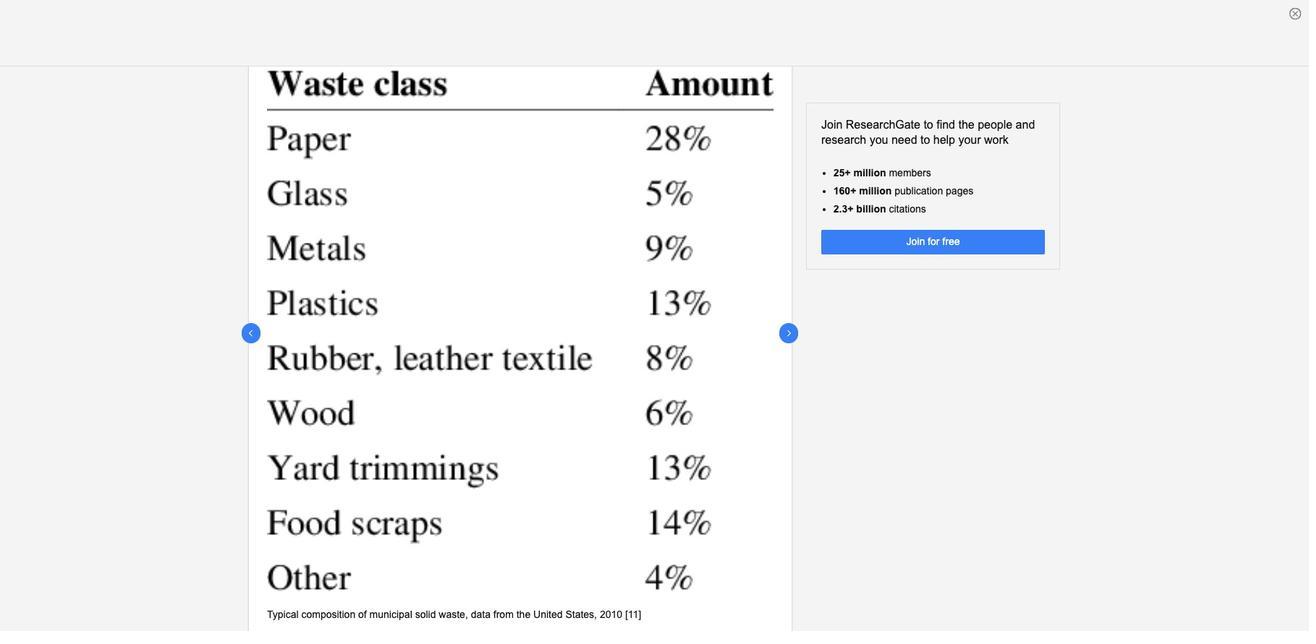 Task type: describe. For each thing, give the bounding box(es) containing it.
you
[[870, 134, 888, 146]]

25+ million members 160+ million publication pages 2.3+ billion citations
[[834, 167, 974, 215]]

0 vertical spatial to
[[924, 119, 934, 131]]

solid
[[415, 609, 436, 621]]

join for join researchgate to find the people and research you need to help your work
[[822, 119, 843, 131]]

and
[[1016, 119, 1035, 131]]

researchgate
[[846, 119, 921, 131]]

research
[[822, 134, 867, 146]]

composition
[[301, 609, 356, 621]]

need
[[892, 134, 917, 146]]

typical composition of municipal solid waste, data from the united states, 2010 [11]
[[267, 609, 641, 621]]

members
[[889, 167, 931, 178]]

the inside the join researchgate to find the people and research you need to help your work
[[959, 119, 975, 131]]

of
[[358, 609, 367, 621]]

2.3+
[[834, 203, 854, 215]]

citations
[[889, 203, 926, 215]]

waste,
[[439, 609, 468, 621]]

for
[[928, 236, 940, 248]]

160+
[[834, 185, 857, 197]]

2010
[[600, 609, 623, 621]]

join for free link
[[822, 230, 1045, 255]]

from
[[494, 609, 514, 621]]

typical
[[267, 609, 299, 621]]

join researchgate to find the people and research you need to help your work
[[822, 119, 1035, 146]]

your
[[959, 134, 981, 146]]

join for join for free
[[907, 236, 925, 248]]

work
[[984, 134, 1009, 146]]

free
[[943, 236, 960, 248]]

typical composition of municipal solid waste, data from the united states, 2010 [11] image
[[267, 70, 774, 598]]

0 horizontal spatial the
[[517, 609, 531, 621]]

1 vertical spatial million
[[859, 185, 892, 197]]

united
[[533, 609, 563, 621]]



Task type: locate. For each thing, give the bounding box(es) containing it.
join for free
[[907, 236, 960, 248]]

publication
[[895, 185, 943, 197]]

1 horizontal spatial join
[[907, 236, 925, 248]]

1 vertical spatial to
[[921, 134, 930, 146]]

million up billion
[[859, 185, 892, 197]]

the right from
[[517, 609, 531, 621]]

states,
[[566, 609, 597, 621]]

25+
[[834, 167, 851, 178]]

municipal
[[370, 609, 412, 621]]

billion
[[856, 203, 886, 215]]

1 vertical spatial the
[[517, 609, 531, 621]]

join up research
[[822, 119, 843, 131]]

million
[[854, 167, 886, 178], [859, 185, 892, 197]]

million right 25+ on the right top of page
[[854, 167, 886, 178]]

[11]
[[625, 609, 641, 621]]

join
[[822, 119, 843, 131], [907, 236, 925, 248]]

the up your
[[959, 119, 975, 131]]

join left for
[[907, 236, 925, 248]]

find
[[937, 119, 955, 131]]

to
[[924, 119, 934, 131], [921, 134, 930, 146]]

1 vertical spatial join
[[907, 236, 925, 248]]

0 vertical spatial the
[[959, 119, 975, 131]]

to left "help"
[[921, 134, 930, 146]]

people
[[978, 119, 1013, 131]]

0 vertical spatial join
[[822, 119, 843, 131]]

to left find at right top
[[924, 119, 934, 131]]

data
[[471, 609, 491, 621]]

0 vertical spatial million
[[854, 167, 886, 178]]

help
[[934, 134, 955, 146]]

the
[[959, 119, 975, 131], [517, 609, 531, 621]]

1 horizontal spatial the
[[959, 119, 975, 131]]

0 horizontal spatial join
[[822, 119, 843, 131]]

pages
[[946, 185, 974, 197]]

join inside the join researchgate to find the people and research you need to help your work
[[822, 119, 843, 131]]



Task type: vqa. For each thing, say whether or not it's contained in the screenshot.
left ResearchGate Logo
no



